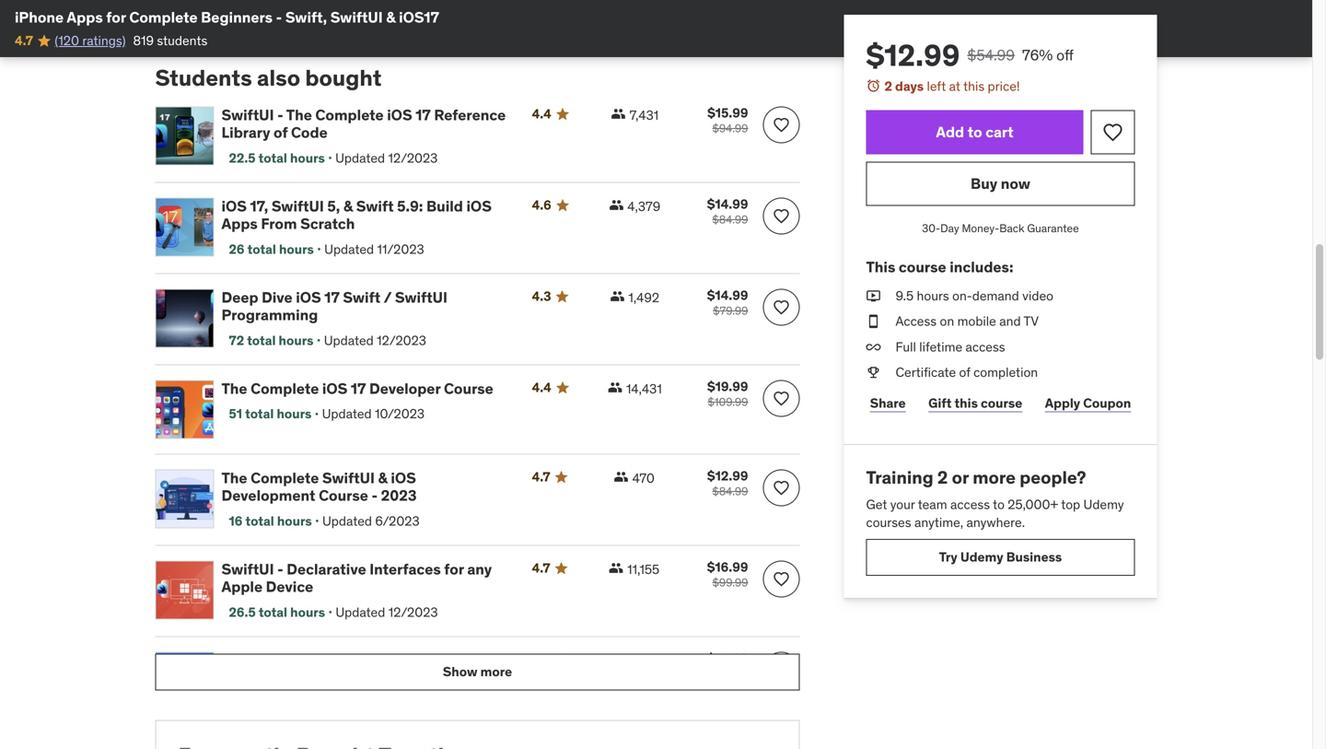 Task type: describe. For each thing, give the bounding box(es) containing it.
26.5 total hours
[[229, 604, 325, 620]]

51
[[229, 406, 242, 422]]

xsmall image inside show more button
[[228, 10, 243, 25]]

students
[[155, 64, 252, 92]]

the complete swiftui & ios development course - 2023
[[222, 469, 417, 505]]

0 vertical spatial this
[[964, 78, 985, 94]]

updated for -
[[323, 513, 372, 529]]

gift this course link
[[925, 385, 1027, 422]]

the inside swiftui - the complete ios 17 reference library of code
[[286, 106, 312, 124]]

swiftui - the complete ios 17 reference library of code
[[222, 106, 506, 142]]

people?
[[1020, 466, 1087, 488]]

17 for developer
[[351, 379, 366, 398]]

0 vertical spatial apps
[[67, 8, 103, 27]]

$84.99 for 2023
[[713, 484, 749, 498]]

ios17
[[399, 8, 439, 27]]

$14.99 $84.99
[[707, 196, 749, 227]]

build
[[427, 197, 463, 216]]

22.5 total hours
[[229, 150, 325, 166]]

complete up the 819 students
[[129, 8, 198, 27]]

$12.99 $54.99 76% off
[[867, 37, 1074, 74]]

- inside the complete swiftui & ios development course - 2023
[[372, 486, 378, 505]]

total for the complete ios 17 developer course
[[245, 406, 274, 422]]

team
[[918, 496, 948, 513]]

complete up 51 total hours
[[251, 379, 319, 398]]

wishlist image for deep dive ios 17 swift / swiftui programming
[[773, 298, 791, 316]]

updated 10/2023
[[322, 406, 425, 422]]

to inside training 2 or more people? get your team access to 25,000+ top udemy courses anytime, anywhere.
[[993, 496, 1005, 513]]

alarm image
[[867, 78, 881, 93]]

total for swiftui - declarative interfaces for any apple device
[[259, 604, 288, 620]]

training
[[867, 466, 934, 488]]

updated 11/2023
[[325, 241, 424, 257]]

total for swiftui - the complete ios 17 reference library of code
[[259, 150, 287, 166]]

full
[[896, 338, 917, 355]]

819
[[133, 32, 154, 49]]

back
[[1000, 221, 1025, 236]]

day
[[941, 221, 960, 236]]

ratings)
[[82, 32, 126, 49]]

1 vertical spatial udemy
[[961, 549, 1004, 565]]

$14.99 $79.99
[[707, 287, 749, 318]]

ios inside the complete swiftui & ios development course - 2023
[[391, 469, 416, 487]]

for inside swiftui - declarative interfaces for any apple device
[[444, 560, 464, 579]]

0 vertical spatial developer
[[370, 379, 441, 398]]

1 vertical spatial show more
[[443, 664, 512, 680]]

cart
[[986, 123, 1014, 141]]

more inside training 2 or more people? get your team access to 25,000+ top udemy courses anytime, anywhere.
[[973, 466, 1016, 488]]

72 total hours
[[229, 332, 314, 349]]

udemy inside training 2 or more people? get your team access to 25,000+ top udemy courses anytime, anywhere.
[[1084, 496, 1125, 513]]

xsmall image for 3,060
[[608, 652, 623, 667]]

11,155
[[628, 561, 660, 578]]

/
[[384, 288, 392, 307]]

xsmall image for access on mobile and tv
[[867, 313, 881, 331]]

4.3
[[532, 288, 552, 305]]

hours for swiftui - the complete ios 17 reference library of code
[[290, 150, 325, 166]]

lifetime
[[920, 338, 963, 355]]

tv
[[1024, 313, 1039, 330]]

updated 12/2023 for interfaces
[[336, 604, 438, 620]]

buy
[[971, 174, 998, 193]]

5.9:
[[397, 197, 423, 216]]

apply
[[1046, 395, 1081, 411]]

4.4 for the complete ios 17 developer course
[[532, 379, 552, 396]]

more for second show more button from the top of the page
[[481, 664, 512, 680]]

ios inside deep dive ios 17 swift / swiftui programming
[[296, 288, 321, 307]]

12/2023 for swift
[[377, 332, 427, 349]]

1 horizontal spatial and
[[1000, 313, 1021, 330]]

students
[[157, 32, 208, 49]]

4.7 for 3,060
[[532, 651, 551, 668]]

course inside the complete swiftui & ios development course - 2023
[[319, 486, 368, 505]]

swiftui - declarative interfaces for any apple device
[[222, 560, 492, 596]]

updated for library
[[336, 150, 385, 166]]

$99.99
[[713, 575, 749, 590]]

$12.99 $84.99
[[708, 468, 749, 498]]

anywhere.
[[967, 514, 1026, 531]]

updated for device
[[336, 604, 385, 620]]

the complete ios 17 developer course
[[222, 379, 494, 398]]

on-
[[953, 288, 973, 304]]

and inside complete ios 16 developer with swift ui and 10 apps
[[222, 669, 248, 688]]

2 inside training 2 or more people? get your team access to 25,000+ top udemy courses anytime, anywhere.
[[938, 466, 948, 488]]

add
[[936, 123, 965, 141]]

access
[[896, 313, 937, 330]]

apply coupon button
[[1042, 385, 1136, 422]]

xsmall image for certificate of completion
[[867, 363, 881, 381]]

hours right 9.5
[[917, 288, 950, 304]]

ios left 17,
[[222, 197, 247, 216]]

updated 12/2023 for 17
[[324, 332, 427, 349]]

- left swift,
[[276, 8, 282, 27]]

deep dive ios 17 swift / swiftui programming link
[[222, 288, 510, 325]]

this
[[867, 257, 896, 276]]

3,060
[[626, 652, 661, 669]]

wishlist image for ios 17, swiftui 5, & swift 5.9: build ios apps from scratch
[[773, 207, 791, 225]]

swiftui right swift,
[[331, 8, 383, 27]]

the for the complete swiftui & ios development course - 2023
[[222, 469, 247, 487]]

apps
[[270, 669, 305, 688]]

(120
[[55, 32, 79, 49]]

programming
[[222, 306, 318, 325]]

ios 17, swiftui 5, & swift 5.9: build ios apps from scratch link
[[222, 197, 510, 233]]

0 vertical spatial access
[[966, 338, 1006, 355]]

access inside training 2 or more people? get your team access to 25,000+ top udemy courses anytime, anywhere.
[[951, 496, 991, 513]]

iphone apps for complete beginners - swift, swiftui & ios17
[[15, 8, 439, 27]]

swiftui inside swiftui - declarative interfaces for any apple device
[[222, 560, 274, 579]]

demand
[[973, 288, 1020, 304]]

access on mobile and tv
[[896, 313, 1039, 330]]

1,492
[[629, 289, 660, 306]]

complete inside complete ios 16 developer with swift ui and 10 apps
[[222, 651, 290, 670]]

swiftui inside swiftui - the complete ios 17 reference library of code
[[222, 106, 274, 124]]

updated 12/2023 for complete
[[336, 150, 438, 166]]

6/2023
[[375, 513, 420, 529]]

$19.99
[[708, 378, 749, 395]]

dive
[[262, 288, 293, 307]]

16 inside complete ios 16 developer with swift ui and 10 apps
[[322, 651, 338, 670]]

26 total hours
[[229, 241, 314, 257]]

also
[[257, 64, 300, 92]]

updated for build
[[325, 241, 374, 257]]

certificate
[[896, 364, 957, 380]]

16 total hours
[[229, 513, 312, 529]]

hours for the complete ios 17 developer course
[[277, 406, 312, 422]]

(120 ratings)
[[55, 32, 126, 49]]

ios inside complete ios 16 developer with swift ui and 10 apps
[[293, 651, 319, 670]]

9.5
[[896, 288, 914, 304]]

xsmall image for 14,431
[[608, 380, 623, 395]]

apply coupon
[[1046, 395, 1132, 411]]

1 horizontal spatial course
[[981, 395, 1023, 411]]

wishlist image for the complete swiftui & ios development course - 2023
[[773, 479, 791, 497]]

training 2 or more people? get your team access to 25,000+ top udemy courses anytime, anywhere.
[[867, 466, 1125, 531]]

ios up 'updated 10/2023'
[[322, 379, 348, 398]]

17 inside swiftui - the complete ios 17 reference library of code
[[416, 106, 431, 124]]

14,431
[[627, 381, 662, 397]]

or
[[952, 466, 969, 488]]

xsmall image for full lifetime access
[[867, 338, 881, 356]]

try udemy business
[[940, 549, 1063, 565]]

declarative
[[287, 560, 366, 579]]

guarantee
[[1028, 221, 1080, 236]]

wishlist image for swiftui - declarative interfaces for any apple device
[[773, 570, 791, 588]]

wishlist image for swiftui - the complete ios 17 reference library of code
[[773, 116, 791, 134]]

buy now
[[971, 174, 1031, 193]]

2 show more button from the top
[[155, 654, 800, 691]]

ios 17, swiftui 5, & swift 5.9: build ios apps from scratch
[[222, 197, 492, 233]]

$14.99 for ios 17, swiftui 5, & swift 5.9: build ios apps from scratch
[[707, 196, 749, 212]]

the for the complete ios 17 developer course
[[222, 379, 247, 398]]

26.5
[[229, 604, 256, 620]]

code
[[291, 123, 328, 142]]

developer inside complete ios 16 developer with swift ui and 10 apps
[[341, 651, 412, 670]]

xsmall image for 9.5 hours on-demand video
[[867, 287, 881, 305]]

$14.99 for deep dive ios 17 swift / swiftui programming
[[707, 287, 749, 304]]



Task type: vqa. For each thing, say whether or not it's contained in the screenshot.
the bottommost recipient's
no



Task type: locate. For each thing, give the bounding box(es) containing it.
bought
[[305, 64, 382, 92]]

& inside the complete swiftui & ios development course - 2023
[[378, 469, 388, 487]]

wishlist image for the complete ios 17 developer course
[[773, 389, 791, 408]]

this
[[964, 78, 985, 94], [955, 395, 978, 411]]

0 vertical spatial $14.99
[[707, 196, 749, 212]]

$84.99 inside '$14.99 $84.99'
[[713, 212, 749, 227]]

$84.99 up $16.99
[[713, 484, 749, 498]]

updated 6/2023
[[323, 513, 420, 529]]

0 vertical spatial 16
[[229, 513, 243, 529]]

1 $14.99 from the top
[[707, 196, 749, 212]]

xsmall image left full
[[867, 338, 881, 356]]

apps
[[67, 8, 103, 27], [222, 214, 258, 233]]

off
[[1057, 46, 1074, 64]]

1 horizontal spatial $12.99
[[867, 37, 961, 74]]

apps inside ios 17, swiftui 5, & swift 5.9: build ios apps from scratch
[[222, 214, 258, 233]]

total down development
[[246, 513, 274, 529]]

1 vertical spatial course
[[319, 486, 368, 505]]

$84.99
[[713, 212, 749, 227], [713, 484, 749, 498]]

$84.99 inside '$12.99 $84.99'
[[713, 484, 749, 498]]

xsmall image
[[228, 10, 243, 25], [867, 287, 881, 305], [610, 289, 625, 304], [867, 363, 881, 381], [608, 380, 623, 395], [609, 561, 624, 575]]

updated down swiftui - declarative interfaces for any apple device
[[336, 604, 385, 620]]

1 horizontal spatial to
[[993, 496, 1005, 513]]

1 vertical spatial &
[[344, 197, 353, 216]]

total right the 72
[[247, 332, 276, 349]]

4.7 for 470
[[532, 469, 551, 485]]

1 vertical spatial show
[[443, 664, 478, 680]]

total for the complete swiftui & ios development course - 2023
[[246, 513, 274, 529]]

try
[[940, 549, 958, 565]]

the up 51
[[222, 379, 247, 398]]

0 horizontal spatial course
[[899, 257, 947, 276]]

0 horizontal spatial more
[[193, 9, 225, 25]]

with
[[415, 651, 447, 670]]

& left ios17 at the top of the page
[[386, 8, 396, 27]]

1 vertical spatial 16
[[322, 651, 338, 670]]

updated 12/2023 down deep dive ios 17 swift / swiftui programming link
[[324, 332, 427, 349]]

76%
[[1023, 46, 1053, 64]]

0 horizontal spatial 17
[[325, 288, 340, 307]]

show more button
[[155, 0, 243, 36], [155, 654, 800, 691]]

- left code at top
[[277, 106, 284, 124]]

$12.99 for $12.99 $84.99
[[708, 468, 749, 484]]

0 vertical spatial more
[[193, 9, 225, 25]]

swiftui up the updated 6/2023 on the left bottom of the page
[[322, 469, 375, 487]]

apps up 26
[[222, 214, 258, 233]]

4.7 for 11,155
[[532, 560, 551, 576]]

swiftui down students also bought
[[222, 106, 274, 124]]

0 vertical spatial the
[[286, 106, 312, 124]]

$54.99
[[968, 46, 1015, 64]]

xsmall image for 470
[[614, 469, 629, 484]]

1 horizontal spatial 2
[[938, 466, 948, 488]]

1 vertical spatial of
[[960, 364, 971, 380]]

swift left /
[[343, 288, 381, 307]]

- right apple
[[277, 560, 284, 579]]

1 horizontal spatial show
[[443, 664, 478, 680]]

17
[[416, 106, 431, 124], [325, 288, 340, 307], [351, 379, 366, 398]]

complete inside swiftui - the complete ios 17 reference library of code
[[316, 106, 384, 124]]

0 vertical spatial 17
[[416, 106, 431, 124]]

wishlist image
[[773, 116, 791, 134], [1102, 121, 1125, 143], [773, 207, 791, 225], [773, 389, 791, 408], [773, 479, 791, 497]]

top
[[1062, 496, 1081, 513]]

1 horizontal spatial for
[[444, 560, 464, 579]]

2 right alarm image
[[885, 78, 893, 94]]

total for deep dive ios 17 swift / swiftui programming
[[247, 332, 276, 349]]

xsmall image for 4,379
[[609, 198, 624, 212]]

course
[[444, 379, 494, 398], [319, 486, 368, 505]]

30-day money-back guarantee
[[923, 221, 1080, 236]]

2 horizontal spatial more
[[973, 466, 1016, 488]]

anytime,
[[915, 514, 964, 531]]

total
[[259, 150, 287, 166], [248, 241, 276, 257], [247, 332, 276, 349], [245, 406, 274, 422], [246, 513, 274, 529], [259, 604, 288, 620]]

0 vertical spatial &
[[386, 8, 396, 27]]

2 vertical spatial the
[[222, 469, 247, 487]]

17 inside deep dive ios 17 swift / swiftui programming
[[325, 288, 340, 307]]

wishlist image right $79.99
[[773, 298, 791, 316]]

2 left or
[[938, 466, 948, 488]]

access down mobile
[[966, 338, 1006, 355]]

swiftui inside deep dive ios 17 swift / swiftui programming
[[395, 288, 448, 307]]

xsmall image for 7,431
[[611, 106, 626, 121]]

$14.99 down the $94.99
[[707, 196, 749, 212]]

ios inside swiftui - the complete ios 17 reference library of code
[[387, 106, 412, 124]]

1 horizontal spatial apps
[[222, 214, 258, 233]]

swift
[[356, 197, 394, 216], [343, 288, 381, 307]]

gift this course
[[929, 395, 1023, 411]]

swift inside ios 17, swiftui 5, & swift 5.9: build ios apps from scratch
[[356, 197, 394, 216]]

25,000+
[[1008, 496, 1059, 513]]

0 vertical spatial updated 12/2023
[[336, 150, 438, 166]]

2 vertical spatial $14.99
[[707, 650, 749, 667]]

1 vertical spatial to
[[993, 496, 1005, 513]]

to left cart
[[968, 123, 983, 141]]

this right gift
[[955, 395, 978, 411]]

0 horizontal spatial of
[[274, 123, 288, 142]]

4.6
[[532, 197, 552, 213]]

left
[[927, 78, 947, 94]]

ios right dive
[[296, 288, 321, 307]]

2 vertical spatial more
[[481, 664, 512, 680]]

0 vertical spatial $84.99
[[713, 212, 749, 227]]

of inside swiftui - the complete ios 17 reference library of code
[[274, 123, 288, 142]]

0 vertical spatial show more
[[155, 9, 225, 25]]

1 horizontal spatial show more
[[443, 664, 512, 680]]

of down 'full lifetime access'
[[960, 364, 971, 380]]

xsmall image left the 3,060
[[608, 652, 623, 667]]

$79.99
[[713, 304, 749, 318]]

$14.99 right 1,492 on the left of the page
[[707, 287, 749, 304]]

0 vertical spatial swift
[[356, 197, 394, 216]]

apps up (120 ratings)
[[67, 8, 103, 27]]

courses
[[867, 514, 912, 531]]

1 wishlist image from the top
[[773, 298, 791, 316]]

of up 22.5 total hours
[[274, 123, 288, 142]]

1 horizontal spatial course
[[444, 379, 494, 398]]

total right 22.5
[[259, 150, 287, 166]]

0 vertical spatial 2
[[885, 78, 893, 94]]

0 vertical spatial wishlist image
[[773, 298, 791, 316]]

mobile
[[958, 313, 997, 330]]

1 show more button from the top
[[155, 0, 243, 36]]

12/2023
[[388, 150, 438, 166], [377, 332, 427, 349], [389, 604, 438, 620]]

swiftui - declarative interfaces for any apple device link
[[222, 560, 510, 596]]

ios up 6/2023
[[391, 469, 416, 487]]

0 vertical spatial 12/2023
[[388, 150, 438, 166]]

ios right 10
[[293, 651, 319, 670]]

wishlist image
[[773, 298, 791, 316], [773, 570, 791, 588]]

1 horizontal spatial of
[[960, 364, 971, 380]]

$12.99 down $109.99
[[708, 468, 749, 484]]

swiftui left 5,
[[272, 197, 324, 216]]

complete up '16 total hours'
[[251, 469, 319, 487]]

swiftui
[[331, 8, 383, 27], [222, 106, 274, 124], [272, 197, 324, 216], [395, 288, 448, 307], [322, 469, 375, 487], [222, 560, 274, 579]]

$19.99 $109.99
[[708, 378, 749, 409]]

2 $84.99 from the top
[[713, 484, 749, 498]]

show for 2nd show more button from the bottom of the page
[[155, 9, 190, 25]]

$15.99 $94.99
[[708, 105, 749, 135]]

hours for the complete swiftui & ios development course - 2023
[[277, 513, 312, 529]]

1 vertical spatial $12.99
[[708, 468, 749, 484]]

4,379
[[628, 198, 661, 215]]

& right 5,
[[344, 197, 353, 216]]

xsmall image left access
[[867, 313, 881, 331]]

0 vertical spatial of
[[274, 123, 288, 142]]

0 horizontal spatial show
[[155, 9, 190, 25]]

show up the 819 students
[[155, 9, 190, 25]]

this right at
[[964, 78, 985, 94]]

course down "completion"
[[981, 395, 1023, 411]]

business
[[1007, 549, 1063, 565]]

1 vertical spatial swift
[[343, 288, 381, 307]]

16
[[229, 513, 243, 529], [322, 651, 338, 670]]

developer up the 10/2023
[[370, 379, 441, 398]]

$16.99
[[707, 559, 749, 575]]

0 horizontal spatial 16
[[229, 513, 243, 529]]

1 vertical spatial apps
[[222, 214, 258, 233]]

hours down code at top
[[290, 150, 325, 166]]

2
[[885, 78, 893, 94], [938, 466, 948, 488]]

2 wishlist image from the top
[[773, 570, 791, 588]]

10
[[251, 669, 267, 688]]

xsmall image for 11,155
[[609, 561, 624, 575]]

0 vertical spatial udemy
[[1084, 496, 1125, 513]]

access
[[966, 338, 1006, 355], [951, 496, 991, 513]]

1 vertical spatial 4.4
[[532, 379, 552, 396]]

hours down the programming
[[279, 332, 314, 349]]

this course includes:
[[867, 257, 1014, 276]]

xsmall image for 1,492
[[610, 289, 625, 304]]

swiftui inside the complete swiftui & ios development course - 2023
[[322, 469, 375, 487]]

$94.99
[[713, 121, 749, 135]]

2 vertical spatial 17
[[351, 379, 366, 398]]

0 horizontal spatial 2
[[885, 78, 893, 94]]

updated down "the complete ios 17 developer course"
[[322, 406, 372, 422]]

access down or
[[951, 496, 991, 513]]

- inside swiftui - declarative interfaces for any apple device
[[277, 560, 284, 579]]

0 vertical spatial to
[[968, 123, 983, 141]]

12/2023 down interfaces
[[389, 604, 438, 620]]

from
[[261, 214, 297, 233]]

$12.99 up days
[[867, 37, 961, 74]]

share button
[[867, 385, 910, 422]]

2023
[[381, 486, 417, 505]]

complete ios 16 developer with swift ui and 10 apps link
[[222, 651, 510, 688]]

3 $14.99 from the top
[[707, 650, 749, 667]]

to up anywhere.
[[993, 496, 1005, 513]]

0 horizontal spatial show more
[[155, 9, 225, 25]]

developer left with
[[341, 651, 412, 670]]

12/2023 for ios
[[388, 150, 438, 166]]

swiftui inside ios 17, swiftui 5, & swift 5.9: build ios apps from scratch
[[272, 197, 324, 216]]

1 vertical spatial access
[[951, 496, 991, 513]]

updated down deep dive ios 17 swift / swiftui programming at the left of the page
[[324, 332, 374, 349]]

4.4 for swiftui - the complete ios 17 reference library of code
[[532, 106, 552, 122]]

more up students
[[193, 9, 225, 25]]

$12.99 for $12.99 $54.99 76% off
[[867, 37, 961, 74]]

$109.99
[[708, 395, 749, 409]]

includes:
[[950, 257, 1014, 276]]

51 total hours
[[229, 406, 312, 422]]

developer
[[370, 379, 441, 398], [341, 651, 412, 670]]

show left ui
[[443, 664, 478, 680]]

total right 26
[[248, 241, 276, 257]]

- left 2023
[[372, 486, 378, 505]]

12/2023 up 5.9:
[[388, 150, 438, 166]]

course
[[899, 257, 947, 276], [981, 395, 1023, 411]]

0 horizontal spatial apps
[[67, 8, 103, 27]]

interfaces
[[370, 560, 441, 579]]

more for 2nd show more button from the bottom of the page
[[193, 9, 225, 25]]

1 vertical spatial wishlist image
[[773, 570, 791, 588]]

the complete swiftui & ios development course - 2023 link
[[222, 469, 510, 505]]

- inside swiftui - the complete ios 17 reference library of code
[[277, 106, 284, 124]]

for left 'any'
[[444, 560, 464, 579]]

now
[[1001, 174, 1031, 193]]

1 horizontal spatial udemy
[[1084, 496, 1125, 513]]

7,431
[[630, 107, 659, 123]]

the up '16 total hours'
[[222, 469, 247, 487]]

ios
[[387, 106, 412, 124], [222, 197, 247, 216], [467, 197, 492, 216], [296, 288, 321, 307], [322, 379, 348, 398], [391, 469, 416, 487], [293, 651, 319, 670]]

ios left reference
[[387, 106, 412, 124]]

0 vertical spatial 4.4
[[532, 106, 552, 122]]

0 horizontal spatial and
[[222, 669, 248, 688]]

0 horizontal spatial udemy
[[961, 549, 1004, 565]]

reference
[[434, 106, 506, 124]]

1 vertical spatial developer
[[341, 651, 412, 670]]

17 left reference
[[416, 106, 431, 124]]

12/2023 down /
[[377, 332, 427, 349]]

hours for deep dive ios 17 swift / swiftui programming
[[279, 332, 314, 349]]

1 vertical spatial $84.99
[[713, 484, 749, 498]]

xsmall image up students
[[228, 10, 243, 25]]

xsmall image down this
[[867, 287, 881, 305]]

udemy
[[1084, 496, 1125, 513], [961, 549, 1004, 565]]

0 vertical spatial show
[[155, 9, 190, 25]]

1 vertical spatial updated 12/2023
[[324, 332, 427, 349]]

1 vertical spatial 2
[[938, 466, 948, 488]]

10/2023
[[375, 406, 425, 422]]

2 vertical spatial &
[[378, 469, 388, 487]]

26
[[229, 241, 245, 257]]

& inside ios 17, swiftui 5, & swift 5.9: build ios apps from scratch
[[344, 197, 353, 216]]

on
[[940, 313, 955, 330]]

coupon
[[1084, 395, 1132, 411]]

hours
[[290, 150, 325, 166], [279, 241, 314, 257], [917, 288, 950, 304], [279, 332, 314, 349], [277, 406, 312, 422], [277, 513, 312, 529], [290, 604, 325, 620]]

xsmall image
[[611, 106, 626, 121], [609, 198, 624, 212], [867, 313, 881, 331], [867, 338, 881, 356], [614, 469, 629, 484], [608, 652, 623, 667]]

the inside the complete swiftui & ios development course - 2023
[[222, 469, 247, 487]]

& up the updated 6/2023 on the left bottom of the page
[[378, 469, 388, 487]]

17 for swift
[[325, 288, 340, 307]]

full lifetime access
[[896, 338, 1006, 355]]

updated 12/2023 down swiftui - the complete ios 17 reference library of code link
[[336, 150, 438, 166]]

xsmall image left 11,155
[[609, 561, 624, 575]]

at
[[950, 78, 961, 94]]

hours down "from"
[[279, 241, 314, 257]]

total down device
[[259, 604, 288, 620]]

complete inside the complete swiftui & ios development course - 2023
[[251, 469, 319, 487]]

to inside add to cart button
[[968, 123, 983, 141]]

1 vertical spatial this
[[955, 395, 978, 411]]

xsmall image left 14,431 at the left bottom of page
[[608, 380, 623, 395]]

updated 12/2023 down swiftui - declarative interfaces for any apple device link
[[336, 604, 438, 620]]

show more
[[155, 9, 225, 25], [443, 664, 512, 680]]

1 vertical spatial show more button
[[155, 654, 800, 691]]

0 horizontal spatial for
[[106, 8, 126, 27]]

1 vertical spatial more
[[973, 466, 1016, 488]]

1 vertical spatial the
[[222, 379, 247, 398]]

1 vertical spatial $14.99
[[707, 287, 749, 304]]

xsmall image left 470
[[614, 469, 629, 484]]

and left tv
[[1000, 313, 1021, 330]]

swiftui up 26.5
[[222, 560, 274, 579]]

updated for programming
[[324, 332, 374, 349]]

xsmall image left '4,379'
[[609, 198, 624, 212]]

hours right 51
[[277, 406, 312, 422]]

video
[[1023, 288, 1054, 304]]

0 horizontal spatial course
[[319, 486, 368, 505]]

1 vertical spatial and
[[222, 669, 248, 688]]

updated down the complete swiftui & ios development course - 2023 link
[[323, 513, 372, 529]]

and left 10
[[222, 669, 248, 688]]

2 vertical spatial 12/2023
[[389, 604, 438, 620]]

0 vertical spatial and
[[1000, 313, 1021, 330]]

1 vertical spatial for
[[444, 560, 464, 579]]

16 down development
[[229, 513, 243, 529]]

1 4.4 from the top
[[532, 106, 552, 122]]

16 right apps
[[322, 651, 338, 670]]

swiftui right /
[[395, 288, 448, 307]]

ios right the build
[[467, 197, 492, 216]]

hours down device
[[290, 604, 325, 620]]

the complete ios 17 developer course link
[[222, 379, 510, 398]]

complete down 26.5
[[222, 651, 290, 670]]

swift,
[[285, 8, 327, 27]]

updated down swiftui - the complete ios 17 reference library of code
[[336, 150, 385, 166]]

swift inside deep dive ios 17 swift / swiftui programming
[[343, 288, 381, 307]]

more right with
[[481, 664, 512, 680]]

0 vertical spatial show more button
[[155, 0, 243, 36]]

0 vertical spatial course
[[899, 257, 947, 276]]

1 vertical spatial course
[[981, 395, 1023, 411]]

0 horizontal spatial $12.99
[[708, 468, 749, 484]]

1 horizontal spatial 17
[[351, 379, 366, 398]]

1 vertical spatial 12/2023
[[377, 332, 427, 349]]

and
[[1000, 313, 1021, 330], [222, 669, 248, 688]]

hours down development
[[277, 513, 312, 529]]

0 vertical spatial for
[[106, 8, 126, 27]]

2 horizontal spatial 17
[[416, 106, 431, 124]]

4.4 right reference
[[532, 106, 552, 122]]

your
[[891, 496, 916, 513]]

$84.99 up $14.99 $79.99
[[713, 212, 749, 227]]

total for ios 17, swiftui 5, & swift 5.9: build ios apps from scratch
[[248, 241, 276, 257]]

9.5 hours on-demand video
[[896, 288, 1054, 304]]

17 right dive
[[325, 288, 340, 307]]

udemy right "top"
[[1084, 496, 1125, 513]]

to
[[968, 123, 983, 141], [993, 496, 1005, 513]]

1 horizontal spatial 16
[[322, 651, 338, 670]]

share
[[871, 395, 906, 411]]

1 horizontal spatial more
[[481, 664, 512, 680]]

1 $84.99 from the top
[[713, 212, 749, 227]]

0 vertical spatial course
[[444, 379, 494, 398]]

swiftui - the complete ios 17 reference library of code link
[[222, 106, 510, 142]]

hours for swiftui - declarative interfaces for any apple device
[[290, 604, 325, 620]]

4.4 down 4.3
[[532, 379, 552, 396]]

$84.99 for ios
[[713, 212, 749, 227]]

swift left 5.9:
[[356, 197, 394, 216]]

udemy right try
[[961, 549, 1004, 565]]

the down also
[[286, 106, 312, 124]]

for
[[106, 8, 126, 27], [444, 560, 464, 579]]

2 $14.99 from the top
[[707, 287, 749, 304]]

2 4.4 from the top
[[532, 379, 552, 396]]

0 horizontal spatial to
[[968, 123, 983, 141]]

device
[[266, 577, 314, 596]]

hours for ios 17, swiftui 5, & swift 5.9: build ios apps from scratch
[[279, 241, 314, 257]]

2 vertical spatial updated 12/2023
[[336, 604, 438, 620]]

1 vertical spatial 17
[[325, 288, 340, 307]]

more right or
[[973, 466, 1016, 488]]

0 vertical spatial $12.99
[[867, 37, 961, 74]]

xsmall image left 7,431
[[611, 106, 626, 121]]

course up 9.5
[[899, 257, 947, 276]]

total right 51
[[245, 406, 274, 422]]

show for second show more button from the top of the page
[[443, 664, 478, 680]]

beginners
[[201, 8, 273, 27]]

12/2023 for for
[[389, 604, 438, 620]]

819 students
[[133, 32, 208, 49]]



